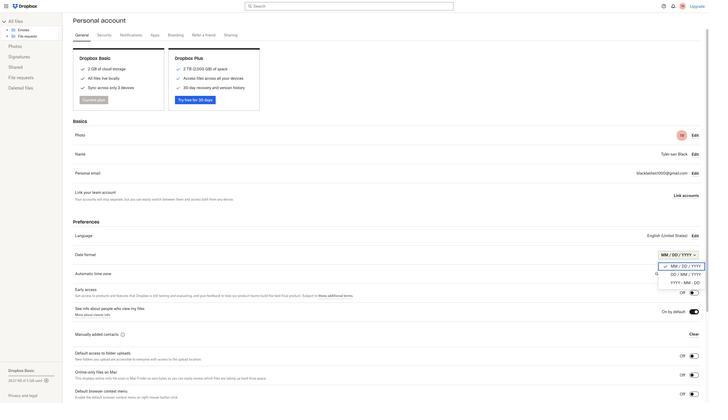 Task type: vqa. For each thing, say whether or not it's contained in the screenshot.
Collections on the left
no



Task type: describe. For each thing, give the bounding box(es) containing it.
automatic time zone
[[75, 273, 111, 276]]

recovery
[[197, 86, 211, 90]]

separate,
[[110, 198, 124, 202]]

will
[[97, 198, 102, 202]]

0 vertical spatial mac
[[110, 371, 117, 375]]

between
[[162, 198, 175, 202]]

(2,000
[[193, 67, 204, 71]]

products
[[96, 295, 109, 298]]

black
[[678, 153, 688, 156]]

yyyy for mm / dd / yyyy
[[691, 265, 701, 269]]

notifications
[[120, 34, 142, 37]]

space
[[217, 67, 228, 71]]

zone
[[103, 273, 111, 276]]

button
[[160, 396, 170, 399]]

requests
[[17, 76, 34, 80]]

my
[[131, 307, 136, 311]]

sharing
[[224, 34, 238, 37]]

privacy
[[8, 394, 21, 398]]

1 vertical spatial browser
[[103, 396, 115, 399]]

gmt-08:00
[[655, 273, 676, 276]]

review
[[194, 377, 203, 380]]

both
[[202, 198, 209, 202]]

signatures
[[8, 55, 30, 59]]

recommended image
[[175, 76, 181, 82]]

get
[[75, 295, 81, 298]]

is
[[150, 295, 152, 298]]

0 horizontal spatial devices
[[121, 86, 134, 90]]

access
[[183, 76, 196, 81]]

dropbox up 2 gb of cloud storage
[[80, 56, 98, 61]]

on for on by default
[[662, 311, 667, 314]]

states)
[[675, 234, 688, 238]]

testing
[[159, 295, 169, 298]]

28.57
[[8, 380, 17, 383]]

1 horizontal spatial default
[[673, 311, 685, 314]]

accessible
[[116, 358, 132, 361]]

deleted files
[[8, 86, 33, 90]]

and left give
[[193, 295, 199, 298]]

2 horizontal spatial the
[[269, 295, 273, 298]]

get access to products and features that dropbox is still testing and evaluating, and give feedback to help our product teams build the best final product. subject to
[[75, 295, 318, 298]]

access files across all your devices
[[183, 76, 243, 81]]

stay
[[103, 198, 109, 202]]

0 vertical spatial you
[[130, 198, 135, 202]]

1 horizontal spatial dropbox basic
[[80, 56, 110, 61]]

file requests link
[[8, 73, 54, 83]]

general tab
[[73, 29, 91, 42]]

drive
[[249, 377, 256, 380]]

accounts
[[83, 198, 96, 202]]

personal account
[[73, 17, 126, 24]]

2 upload from the left
[[178, 358, 188, 361]]

product.
[[289, 295, 301, 298]]

and left legal
[[22, 394, 28, 398]]

access right with
[[158, 358, 168, 361]]

1 vertical spatial your
[[84, 191, 91, 195]]

view
[[122, 307, 130, 311]]

28.57 kb of 2 gb used
[[8, 380, 42, 383]]

to left products
[[92, 295, 95, 298]]

files right which
[[214, 377, 220, 380]]

0 vertical spatial your
[[222, 76, 230, 81]]

which
[[204, 377, 213, 380]]

see info about people who view my files
[[75, 307, 145, 311]]

help
[[225, 295, 231, 298]]

give
[[200, 295, 206, 298]]

1 vertical spatial basic
[[25, 369, 34, 373]]

file requests
[[8, 76, 34, 80]]

of for 2 gb of cloud storage
[[98, 67, 101, 71]]

refer
[[192, 34, 201, 37]]

info
[[83, 307, 89, 311]]

0 horizontal spatial dd
[[671, 273, 676, 277]]

default browser context menu enable the default browser context menu on right mouse button click
[[75, 390, 178, 399]]

are inside default access to folder uploads new folders you upload are accessible to everyone with access to the upload location.
[[111, 358, 115, 361]]

2 for dropbox basic
[[88, 67, 90, 71]]

day
[[190, 86, 196, 90]]

date format
[[75, 253, 96, 257]]

and down the access files across all your devices
[[212, 86, 219, 90]]

added
[[92, 333, 103, 337]]

default access to folder uploads new folders you upload are accessible to everyone with access to the upload location.
[[75, 352, 202, 361]]

all for all files
[[8, 20, 14, 24]]

default for default browser context menu
[[75, 390, 88, 394]]

the inside default access to folder uploads new folders you upload are accessible to everyone with access to the upload location.
[[172, 358, 177, 361]]

contacts
[[104, 333, 119, 337]]

personal for personal account
[[73, 17, 99, 24]]

people
[[101, 307, 113, 311]]

2 - from the left
[[692, 282, 693, 285]]

you inside online-only files on mac this displays online-only file sizes in mac finder as zero bytes so you can easily review which files are taking up hard drive space.
[[172, 377, 177, 380]]

2 vertical spatial only
[[106, 377, 112, 380]]

(united
[[661, 234, 674, 238]]

personal email
[[75, 172, 100, 175]]

subject
[[302, 295, 314, 298]]

folder
[[106, 352, 116, 356]]

and right testing
[[170, 295, 176, 298]]

dd / mm / yyyy
[[671, 273, 701, 277]]

mm inside radio item
[[671, 265, 678, 269]]

about
[[90, 307, 100, 311]]

0 vertical spatial account
[[101, 17, 126, 24]]

enable
[[75, 396, 85, 399]]

upgrade
[[690, 4, 705, 8]]

shared link
[[8, 62, 54, 73]]

1 vertical spatial account
[[102, 191, 116, 195]]

preferences
[[73, 220, 99, 225]]

format
[[84, 253, 96, 257]]

all for all files live locally
[[88, 76, 93, 81]]

who
[[114, 307, 121, 311]]

displays
[[82, 377, 94, 380]]

2 for dropbox plus
[[183, 67, 186, 71]]

0 horizontal spatial menu
[[118, 390, 127, 394]]

2 vertical spatial yyyy
[[671, 282, 680, 285]]

access for early access
[[85, 288, 97, 292]]

friend
[[205, 34, 215, 37]]

files inside tree
[[15, 20, 23, 24]]

1 vertical spatial across
[[97, 86, 109, 90]]

1 off from the top
[[680, 292, 685, 295]]

access left both
[[191, 198, 201, 202]]

all
[[217, 76, 221, 81]]

files right my in the bottom of the page
[[137, 307, 145, 311]]

early access
[[75, 288, 97, 292]]

final
[[282, 295, 288, 298]]

sizes
[[118, 377, 125, 380]]

language
[[75, 234, 92, 238]]

feedback
[[207, 295, 220, 298]]

online-
[[95, 377, 106, 380]]

uploads
[[117, 352, 130, 356]]

dd inside radio item
[[682, 265, 687, 269]]

08:00
[[665, 273, 676, 276]]

to right the subject
[[314, 295, 317, 298]]

recommended image for 2
[[175, 66, 181, 72]]

taking
[[226, 377, 236, 380]]

time
[[94, 273, 102, 276]]

get more space image
[[43, 378, 49, 384]]

and right "them"
[[185, 198, 190, 202]]

of for 28.57 kb of 2 gb used
[[23, 380, 26, 383]]

legal
[[29, 394, 37, 398]]

location.
[[189, 358, 202, 361]]

dropbox up 28.57
[[8, 369, 24, 373]]

0 horizontal spatial 2
[[27, 380, 28, 383]]

build
[[260, 295, 268, 298]]

all files live locally
[[88, 76, 120, 81]]

any
[[217, 198, 222, 202]]

the inside default browser context menu enable the default browser context menu on right mouse button click
[[86, 396, 91, 399]]

sharing tab
[[222, 29, 240, 42]]

3
[[118, 86, 120, 90]]

access for get access to products and features that dropbox is still testing and evaluating, and give feedback to help our product teams build the best final product. subject to
[[81, 295, 91, 298]]

email
[[91, 172, 100, 175]]

mm for /
[[680, 273, 687, 277]]



Task type: locate. For each thing, give the bounding box(es) containing it.
as
[[148, 377, 151, 380]]

0 vertical spatial yyyy
[[691, 265, 701, 269]]

0 vertical spatial mm
[[671, 265, 678, 269]]

1 horizontal spatial easily
[[184, 377, 193, 380]]

english (united states)
[[647, 234, 688, 238]]

and left features
[[110, 295, 116, 298]]

0 vertical spatial default
[[673, 311, 685, 314]]

yyyy up dd / mm / yyyy
[[691, 265, 701, 269]]

on left by
[[662, 311, 667, 314]]

context down file
[[104, 390, 117, 394]]

mm / dd / yyyy
[[671, 265, 701, 269]]

san
[[671, 153, 677, 156]]

hard
[[241, 377, 248, 380]]

1 horizontal spatial are
[[221, 377, 225, 380]]

0 horizontal spatial you
[[94, 358, 99, 361]]

general
[[75, 34, 89, 37]]

off
[[680, 292, 685, 295], [680, 355, 685, 359], [680, 374, 685, 378], [680, 393, 685, 397]]

0 horizontal spatial mac
[[110, 371, 117, 375]]

to left the everyone
[[133, 358, 136, 361]]

0 vertical spatial the
[[269, 295, 273, 298]]

easily left review
[[184, 377, 193, 380]]

0 horizontal spatial basic
[[25, 369, 34, 373]]

of right gb)
[[213, 67, 216, 71]]

tb
[[187, 67, 192, 71]]

1 horizontal spatial dd
[[682, 265, 687, 269]]

yyyy down mm / dd / yyyy
[[691, 273, 701, 277]]

tab list
[[73, 28, 701, 42]]

0 vertical spatial recommended image
[[175, 66, 181, 72]]

2 up all files live locally
[[88, 67, 90, 71]]

mm up 08:00
[[671, 265, 678, 269]]

1 vertical spatial recommended image
[[175, 85, 181, 91]]

2 horizontal spatial of
[[213, 67, 216, 71]]

can right so
[[178, 377, 183, 380]]

team
[[92, 191, 101, 195]]

dropbox logo - go to the homepage image
[[10, 2, 39, 10]]

link your team account
[[75, 191, 116, 195]]

files down (2,000
[[197, 76, 204, 81]]

everyone
[[136, 358, 150, 361]]

1 vertical spatial gb
[[29, 380, 34, 383]]

all up the sync
[[88, 76, 93, 81]]

yyyy down 08:00
[[671, 282, 680, 285]]

only up displays
[[88, 371, 95, 375]]

you inside default access to folder uploads new folders you upload are accessible to everyone with access to the upload location.
[[94, 358, 99, 361]]

default inside default browser context menu enable the default browser context menu on right mouse button click
[[92, 396, 102, 399]]

1 vertical spatial context
[[116, 396, 127, 399]]

access
[[191, 198, 201, 202], [85, 288, 97, 292], [81, 295, 91, 298], [89, 352, 100, 356], [158, 358, 168, 361]]

on for on
[[680, 273, 685, 276]]

1 vertical spatial on
[[662, 311, 667, 314]]

gb
[[91, 67, 97, 71], [29, 380, 34, 383]]

apps tab
[[148, 29, 162, 42]]

menu left right
[[128, 396, 136, 399]]

files left live
[[94, 76, 101, 81]]

basic up "28.57 kb of 2 gb used" at the bottom
[[25, 369, 34, 373]]

you right so
[[172, 377, 177, 380]]

upload down folder in the left of the page
[[100, 358, 110, 361]]

0 horizontal spatial the
[[86, 396, 91, 399]]

0 vertical spatial basic
[[99, 56, 110, 61]]

default right by
[[673, 311, 685, 314]]

mm
[[671, 265, 678, 269], [680, 273, 687, 277], [684, 282, 691, 285]]

mac
[[110, 371, 117, 375], [130, 377, 136, 380]]

on down mm / dd / yyyy radio item
[[680, 273, 685, 276]]

teams
[[250, 295, 260, 298]]

gb left used
[[29, 380, 34, 383]]

gb left cloud
[[91, 67, 97, 71]]

2 tb (2,000 gb) of space
[[183, 67, 228, 71]]

can inside online-only files on mac this displays online-only file sizes in mac finder as zero bytes so you can easily review which files are taking up hard drive space.
[[178, 377, 183, 380]]

2 recommended image from the top
[[175, 85, 181, 91]]

0 vertical spatial on
[[680, 273, 685, 276]]

mac right in at left
[[130, 377, 136, 380]]

are
[[111, 358, 115, 361], [221, 377, 225, 380]]

on left right
[[137, 396, 141, 399]]

2 off from the top
[[680, 355, 685, 359]]

basics
[[73, 119, 87, 124]]

default up "enable"
[[75, 390, 88, 394]]

0 vertical spatial dd
[[682, 265, 687, 269]]

0 horizontal spatial easily
[[142, 198, 151, 202]]

1 horizontal spatial mac
[[130, 377, 136, 380]]

1 horizontal spatial upload
[[178, 358, 188, 361]]

1 - from the left
[[681, 282, 683, 285]]

group
[[1, 26, 63, 40]]

the left best on the bottom left
[[269, 295, 273, 298]]

1 horizontal spatial menu
[[128, 396, 136, 399]]

and
[[212, 86, 219, 90], [185, 198, 190, 202], [110, 295, 116, 298], [170, 295, 176, 298], [193, 295, 199, 298], [22, 394, 28, 398]]

can right but at left top
[[136, 198, 142, 202]]

2 horizontal spatial you
[[172, 377, 177, 380]]

deleted files link
[[8, 83, 54, 94]]

1 horizontal spatial can
[[178, 377, 183, 380]]

personal left "email"
[[75, 172, 90, 175]]

access for default access to folder uploads new folders you upload are accessible to everyone with access to the upload location.
[[89, 352, 100, 356]]

all files link
[[8, 17, 63, 26]]

dropbox plus
[[175, 56, 203, 61]]

browser down file
[[103, 396, 115, 399]]

0 vertical spatial all
[[8, 20, 14, 24]]

upload left location.
[[178, 358, 188, 361]]

dropbox left is
[[136, 295, 149, 298]]

to left help
[[221, 295, 224, 298]]

personal up general tab
[[73, 17, 99, 24]]

are down folder in the left of the page
[[111, 358, 115, 361]]

of left cloud
[[98, 67, 101, 71]]

best
[[274, 295, 281, 298]]

yyyy
[[691, 265, 701, 269], [691, 273, 701, 277], [671, 282, 680, 285]]

0 vertical spatial only
[[110, 86, 117, 90]]

3 off from the top
[[680, 374, 685, 378]]

0 vertical spatial gb
[[91, 67, 97, 71]]

that
[[129, 295, 135, 298]]

access right early at the bottom left of the page
[[85, 288, 97, 292]]

easily left switch on the top left of the page
[[142, 198, 151, 202]]

on
[[104, 371, 109, 375], [137, 396, 141, 399]]

files up online-
[[96, 371, 103, 375]]

notifications tab
[[118, 29, 144, 42]]

2 vertical spatial you
[[172, 377, 177, 380]]

version
[[220, 86, 232, 90]]

account up security tab
[[101, 17, 126, 24]]

1 vertical spatial mm
[[680, 273, 687, 277]]

dd
[[682, 265, 687, 269], [671, 273, 676, 277], [694, 282, 700, 285]]

1 upload from the left
[[100, 358, 110, 361]]

are left taking
[[221, 377, 225, 380]]

1 horizontal spatial all
[[88, 76, 93, 81]]

from
[[209, 198, 216, 202]]

2 horizontal spatial dd
[[694, 282, 700, 285]]

0 horizontal spatial dropbox basic
[[8, 369, 34, 373]]

1 vertical spatial all
[[88, 76, 93, 81]]

context
[[104, 390, 117, 394], [116, 396, 127, 399]]

files down dropbox logo - go to the homepage
[[15, 20, 23, 24]]

1 horizontal spatial on
[[680, 273, 685, 276]]

basic up 2 gb of cloud storage
[[99, 56, 110, 61]]

files down file requests link
[[25, 86, 33, 90]]

the up online-only files on mac this displays online-only file sizes in mac finder as zero bytes so you can easily review which files are taking up hard drive space.
[[172, 358, 177, 361]]

1 horizontal spatial across
[[205, 76, 216, 81]]

1 vertical spatial on
[[137, 396, 141, 399]]

all inside tree
[[8, 20, 14, 24]]

features
[[116, 295, 129, 298]]

1 horizontal spatial devices
[[231, 76, 243, 81]]

1 vertical spatial easily
[[184, 377, 193, 380]]

2 left tb
[[183, 67, 186, 71]]

files
[[15, 20, 23, 24], [94, 76, 101, 81], [197, 76, 204, 81], [25, 86, 33, 90], [137, 307, 145, 311], [96, 371, 103, 375], [214, 377, 220, 380]]

file
[[8, 76, 16, 80]]

mm for -
[[684, 282, 691, 285]]

blacklashes1000@gmail.com
[[637, 172, 688, 175]]

yyyy for dd / mm / yyyy
[[691, 273, 701, 277]]

dd down dd / mm / yyyy
[[694, 282, 700, 285]]

2 vertical spatial mm
[[684, 282, 691, 285]]

dd down mm / dd / yyyy radio item
[[671, 273, 676, 277]]

1 vertical spatial are
[[221, 377, 225, 380]]

to up online-only files on mac this displays online-only file sizes in mac finder as zero bytes so you can easily review which files are taking up hard drive space.
[[169, 358, 172, 361]]

2 vertical spatial the
[[86, 396, 91, 399]]

your up accounts
[[84, 191, 91, 195]]

all down dropbox logo - go to the homepage
[[8, 20, 14, 24]]

0 vertical spatial dropbox basic
[[80, 56, 110, 61]]

on up online-
[[104, 371, 109, 375]]

default up new
[[75, 352, 88, 356]]

0 horizontal spatial all
[[8, 20, 14, 24]]

0 vertical spatial can
[[136, 198, 142, 202]]

0 horizontal spatial across
[[97, 86, 109, 90]]

2 vertical spatial dd
[[694, 282, 700, 285]]

devices
[[231, 76, 243, 81], [121, 86, 134, 90]]

your right all
[[222, 76, 230, 81]]

personal for personal email
[[75, 172, 90, 175]]

default right "enable"
[[92, 396, 102, 399]]

1 horizontal spatial gb
[[91, 67, 97, 71]]

recommended image up recommended image on the left top of page
[[175, 66, 181, 72]]

up
[[237, 377, 240, 380]]

the
[[269, 295, 273, 298], [172, 358, 177, 361], [86, 396, 91, 399]]

yyyy inside radio item
[[691, 265, 701, 269]]

menu down 'sizes'
[[118, 390, 127, 394]]

0 vertical spatial are
[[111, 358, 115, 361]]

dropbox basic up 2 gb of cloud storage
[[80, 56, 110, 61]]

0 vertical spatial default
[[75, 352, 88, 356]]

devices up history on the top left
[[231, 76, 243, 81]]

recommended image left 30-
[[175, 85, 181, 91]]

branding tab
[[166, 29, 186, 42]]

off for on
[[680, 374, 685, 378]]

2 horizontal spatial 2
[[183, 67, 186, 71]]

link
[[75, 191, 83, 195]]

0 vertical spatial easily
[[142, 198, 151, 202]]

refer a friend
[[192, 34, 215, 37]]

across down all files live locally
[[97, 86, 109, 90]]

1 horizontal spatial you
[[130, 198, 135, 202]]

0 vertical spatial personal
[[73, 17, 99, 24]]

refer a friend tab
[[190, 29, 218, 42]]

default inside default access to folder uploads new folders you upload are accessible to everyone with access to the upload location.
[[75, 352, 88, 356]]

devices right 3
[[121, 86, 134, 90]]

across left all
[[205, 76, 216, 81]]

1 vertical spatial mac
[[130, 377, 136, 380]]

0 vertical spatial on
[[104, 371, 109, 375]]

0 horizontal spatial gb
[[29, 380, 34, 383]]

gb)
[[205, 67, 212, 71]]

default for default access to folder uploads
[[75, 352, 88, 356]]

mm up yyyy - mm - dd
[[680, 273, 687, 277]]

context down 'sizes'
[[116, 396, 127, 399]]

0 horizontal spatial of
[[23, 380, 26, 383]]

1 vertical spatial dropbox basic
[[8, 369, 34, 373]]

1 horizontal spatial basic
[[99, 56, 110, 61]]

2 gb of cloud storage
[[88, 67, 126, 71]]

30-
[[183, 86, 190, 90]]

all files tree
[[1, 17, 63, 40]]

folders
[[83, 358, 93, 361]]

tyler-san black
[[661, 153, 688, 156]]

your
[[222, 76, 230, 81], [84, 191, 91, 195]]

1 horizontal spatial of
[[98, 67, 101, 71]]

global header element
[[0, 0, 709, 13]]

of right kb
[[23, 380, 26, 383]]

recommended image
[[175, 66, 181, 72], [175, 85, 181, 91]]

off for folder
[[680, 355, 685, 359]]

mac up file
[[110, 371, 117, 375]]

on
[[680, 273, 685, 276], [662, 311, 667, 314]]

on inside online-only files on mac this displays online-only file sizes in mac finder as zero bytes so you can easily review which files are taking up hard drive space.
[[104, 371, 109, 375]]

0 horizontal spatial on
[[662, 311, 667, 314]]

dropbox
[[80, 56, 98, 61], [175, 56, 193, 61], [136, 295, 149, 298], [8, 369, 24, 373]]

a
[[202, 34, 204, 37]]

browser down online-
[[89, 390, 103, 394]]

browser
[[89, 390, 103, 394], [103, 396, 115, 399]]

2 default from the top
[[75, 390, 88, 394]]

off for menu
[[680, 393, 685, 397]]

2
[[88, 67, 90, 71], [183, 67, 186, 71], [27, 380, 28, 383]]

branding
[[168, 34, 184, 37]]

upgrade link
[[690, 4, 705, 8]]

1 horizontal spatial your
[[222, 76, 230, 81]]

account up stay
[[102, 191, 116, 195]]

1 vertical spatial devices
[[121, 86, 134, 90]]

dd up dd / mm / yyyy
[[682, 265, 687, 269]]

0 vertical spatial across
[[205, 76, 216, 81]]

only left file
[[106, 377, 112, 380]]

cloud
[[102, 67, 112, 71]]

on inside default browser context menu enable the default browser context menu on right mouse button click
[[137, 396, 141, 399]]

are inside online-only files on mac this displays online-only file sizes in mac finder as zero bytes so you can easily review which files are taking up hard drive space.
[[221, 377, 225, 380]]

1 horizontal spatial the
[[172, 358, 177, 361]]

you right 'folders'
[[94, 358, 99, 361]]

privacy and legal
[[8, 394, 37, 398]]

default inside default browser context menu enable the default browser context menu on right mouse button click
[[75, 390, 88, 394]]

1 default from the top
[[75, 352, 88, 356]]

0 horizontal spatial default
[[92, 396, 102, 399]]

0 vertical spatial menu
[[118, 390, 127, 394]]

0 horizontal spatial -
[[681, 282, 683, 285]]

only left 3
[[110, 86, 117, 90]]

0 horizontal spatial can
[[136, 198, 142, 202]]

easily inside online-only files on mac this displays online-only file sizes in mac finder as zero bytes so you can easily review which files are taking up hard drive space.
[[184, 377, 193, 380]]

so
[[168, 377, 171, 380]]

1 recommended image from the top
[[175, 66, 181, 72]]

dropbox basic up kb
[[8, 369, 34, 373]]

2 right kb
[[27, 380, 28, 383]]

4 off from the top
[[680, 393, 685, 397]]

-
[[681, 282, 683, 285], [692, 282, 693, 285]]

1 vertical spatial yyyy
[[691, 273, 701, 277]]

0 horizontal spatial your
[[84, 191, 91, 195]]

0 horizontal spatial are
[[111, 358, 115, 361]]

tab list containing general
[[73, 28, 701, 42]]

0 vertical spatial browser
[[89, 390, 103, 394]]

dropbox up tb
[[175, 56, 193, 61]]

yyyy - mm - dd
[[671, 282, 700, 285]]

0 vertical spatial context
[[104, 390, 117, 394]]

.
[[353, 295, 353, 298]]

sync across only 3 devices
[[88, 86, 134, 90]]

mm / dd / yyyy radio item
[[658, 263, 705, 271]]

1 vertical spatial can
[[178, 377, 183, 380]]

english
[[647, 234, 660, 238]]

recommended image for 30-
[[175, 85, 181, 91]]

sync
[[88, 86, 97, 90]]

access down early access
[[81, 295, 91, 298]]

product
[[238, 295, 250, 298]]

1 vertical spatial menu
[[128, 396, 136, 399]]

to left folder in the left of the page
[[101, 352, 105, 356]]

apps
[[150, 34, 159, 37]]

1 vertical spatial personal
[[75, 172, 90, 175]]

click
[[171, 396, 178, 399]]

mm down dd / mm / yyyy
[[684, 282, 691, 285]]

0 horizontal spatial upload
[[100, 358, 110, 361]]

you right but at left top
[[130, 198, 135, 202]]

1 vertical spatial only
[[88, 371, 95, 375]]

the right "enable"
[[86, 396, 91, 399]]

0 vertical spatial devices
[[231, 76, 243, 81]]

security tab
[[95, 29, 114, 42]]

1 vertical spatial you
[[94, 358, 99, 361]]

access up 'folders'
[[89, 352, 100, 356]]

name
[[75, 153, 85, 156]]



